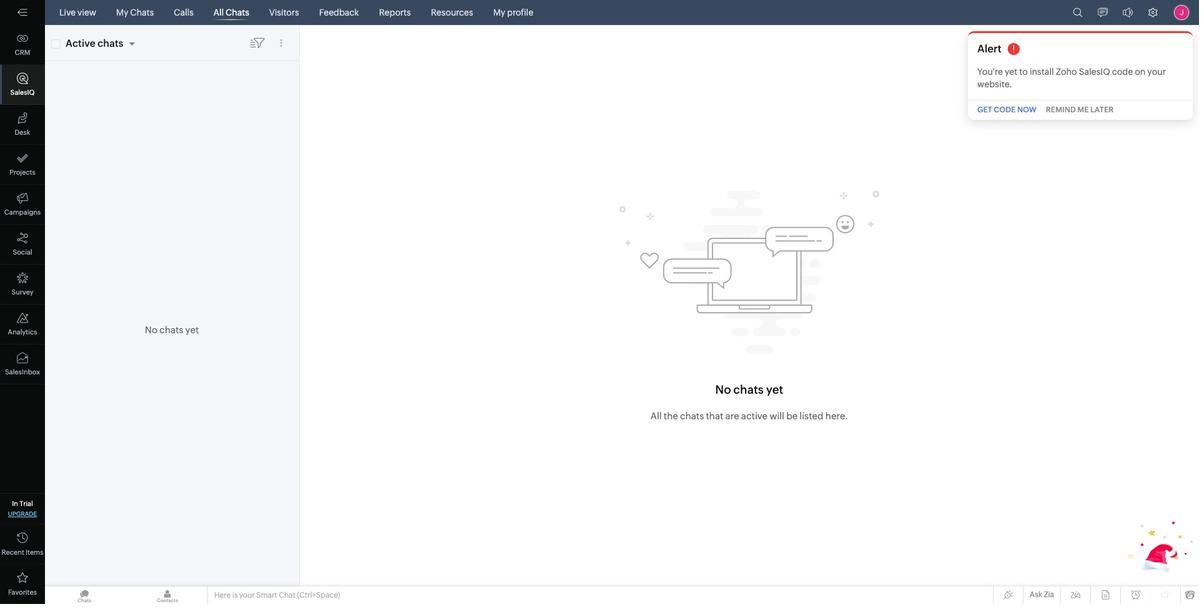 Task type: describe. For each thing, give the bounding box(es) containing it.
salesinbox
[[5, 369, 40, 376]]

survey link
[[0, 265, 45, 305]]

crm link
[[0, 25, 45, 65]]

chat
[[279, 592, 296, 600]]

all chats
[[214, 7, 249, 17]]

my profile
[[493, 7, 534, 17]]

salesiq link
[[0, 65, 45, 105]]

favorites
[[8, 589, 37, 597]]

salesiq
[[10, 89, 35, 96]]

my profile link
[[488, 0, 539, 25]]

smart
[[256, 592, 277, 600]]

social
[[13, 249, 32, 256]]

toggle chat sounds image
[[1123, 7, 1133, 17]]

resources link
[[426, 0, 478, 25]]

live view link
[[54, 0, 101, 25]]

live view
[[59, 7, 96, 17]]

profile
[[507, 7, 534, 17]]

desk
[[15, 129, 30, 136]]

all
[[214, 7, 224, 17]]

survey
[[12, 289, 33, 296]]

your
[[239, 592, 255, 600]]

calls link
[[169, 0, 199, 25]]

upgrade
[[8, 511, 37, 518]]

in trial upgrade
[[8, 500, 37, 518]]

items
[[26, 549, 43, 557]]

contacts image
[[128, 587, 207, 605]]



Task type: locate. For each thing, give the bounding box(es) containing it.
here
[[214, 592, 231, 600]]

trial
[[19, 500, 33, 508]]

my chats link
[[111, 0, 159, 25]]

chats
[[130, 7, 154, 17], [226, 7, 249, 17]]

feedback link
[[314, 0, 364, 25]]

campaigns link
[[0, 185, 45, 225]]

my
[[116, 7, 129, 17], [493, 7, 506, 17]]

salesinbox link
[[0, 345, 45, 385]]

is
[[232, 592, 238, 600]]

analytics
[[8, 329, 37, 336]]

resources
[[431, 7, 473, 17]]

my right view
[[116, 7, 129, 17]]

reports link
[[374, 0, 416, 25]]

ask
[[1030, 591, 1043, 600]]

2 my from the left
[[493, 7, 506, 17]]

visitors link
[[264, 0, 304, 25]]

calls
[[174, 7, 194, 17]]

chats for all chats
[[226, 7, 249, 17]]

chats left calls link
[[130, 7, 154, 17]]

projects
[[10, 169, 35, 176]]

visitors
[[269, 7, 299, 17]]

reports
[[379, 7, 411, 17]]

here is your smart chat (ctrl+space)
[[214, 592, 340, 600]]

1 chats from the left
[[130, 7, 154, 17]]

search image
[[1073, 7, 1083, 17]]

analytics link
[[0, 305, 45, 345]]

my chats
[[116, 7, 154, 17]]

in
[[12, 500, 18, 508]]

campaigns
[[4, 209, 41, 216]]

chats right all
[[226, 7, 249, 17]]

my for my profile
[[493, 7, 506, 17]]

message board image
[[1098, 7, 1108, 17]]

1 horizontal spatial chats
[[226, 7, 249, 17]]

1 horizontal spatial my
[[493, 7, 506, 17]]

my inside "link"
[[116, 7, 129, 17]]

1 my from the left
[[116, 7, 129, 17]]

projects link
[[0, 145, 45, 185]]

social link
[[0, 225, 45, 265]]

recent
[[2, 549, 24, 557]]

recent items
[[2, 549, 43, 557]]

ask zia
[[1030, 591, 1055, 600]]

desk link
[[0, 105, 45, 145]]

chats inside "link"
[[130, 7, 154, 17]]

chats image
[[45, 587, 124, 605]]

chats for my chats
[[130, 7, 154, 17]]

crm
[[15, 49, 30, 56]]

feedback
[[319, 7, 359, 17]]

(ctrl+space)
[[297, 592, 340, 600]]

zia
[[1044, 591, 1055, 600]]

0 horizontal spatial chats
[[130, 7, 154, 17]]

0 horizontal spatial my
[[116, 7, 129, 17]]

all chats link
[[209, 0, 254, 25]]

2 chats from the left
[[226, 7, 249, 17]]

live
[[59, 7, 76, 17]]

view
[[78, 7, 96, 17]]

configure settings image
[[1148, 7, 1158, 17]]

my for my chats
[[116, 7, 129, 17]]

my left profile
[[493, 7, 506, 17]]



Task type: vqa. For each thing, say whether or not it's contained in the screenshot.
"SEARCH" icon
yes



